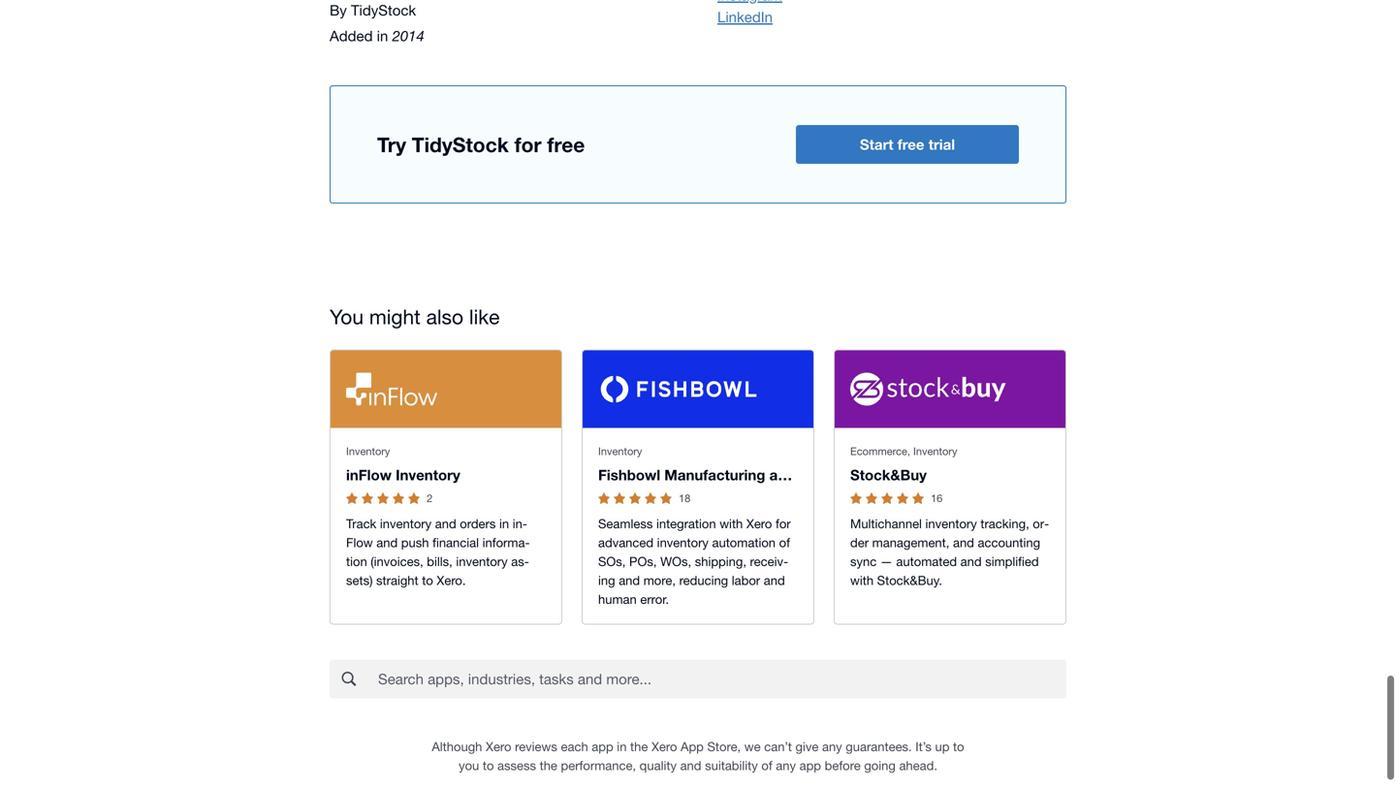 Task type: locate. For each thing, give the bounding box(es) containing it.
0 horizontal spatial for
[[514, 132, 542, 156]]

multichannel
[[850, 516, 922, 531]]

any up before
[[822, 739, 842, 755]]

to down the bills,
[[422, 573, 433, 588]]

1 horizontal spatial with
[[850, 573, 874, 588]]

0 vertical spatial tidystock
[[351, 1, 416, 18]]

track inventory and orders in in flow and push financial informa tion (invoices, bills, inventory as sets) straight to xero.
[[346, 516, 530, 588]]

1 vertical spatial tidystock
[[412, 132, 509, 156]]

tidystock
[[351, 1, 416, 18], [412, 132, 509, 156]]

start free trial
[[860, 136, 955, 153]]

(invoices,
[[371, 554, 423, 569]]

1 horizontal spatial for
[[776, 516, 791, 531]]

of down can't
[[762, 758, 773, 773]]

and left warehouse
[[770, 467, 795, 484]]

sync
[[850, 554, 877, 569]]

inventory inside 'multichannel inventory tracking, or der management, and accounting sync — automated and simplified with stock&buy.'
[[926, 516, 977, 531]]

any
[[822, 739, 842, 755], [776, 758, 796, 773]]

suitability
[[705, 758, 758, 773]]

app down give
[[800, 758, 821, 773]]

as
[[511, 554, 529, 569]]

each
[[561, 739, 588, 755]]

xero
[[747, 516, 772, 531], [486, 739, 511, 755], [652, 739, 677, 755]]

automation
[[712, 535, 776, 550]]

it's
[[916, 739, 932, 755]]

tidystock up 2014
[[351, 1, 416, 18]]

inflow inventory link
[[346, 467, 460, 484]]

management,
[[872, 535, 950, 550]]

0 horizontal spatial xero
[[486, 739, 511, 755]]

track
[[346, 516, 377, 531]]

1 vertical spatial of
[[762, 758, 773, 773]]

0 vertical spatial with
[[720, 516, 743, 531]]

stock&buy.
[[877, 573, 942, 588]]

error.
[[640, 592, 669, 607]]

for inside seamless integration with xero for advanced inventory automation of sos, pos, wos, shipping, receiv ing and more, reducing labor and human error.
[[776, 516, 791, 531]]

xero up quality
[[652, 739, 677, 755]]

start free trial link
[[796, 125, 1019, 164]]

multichannel inventory tracking, or der management, and accounting sync — automated and simplified with stock&buy.
[[850, 516, 1049, 588]]

with down sync
[[850, 573, 874, 588]]

wos,
[[660, 554, 691, 569]]

0 horizontal spatial of
[[762, 758, 773, 773]]

fishbowl manufacturing and warehouse link
[[598, 467, 877, 484]]

inflow cloud app logo image
[[346, 373, 437, 406]]

seamless
[[598, 516, 653, 531]]

0 vertical spatial the
[[630, 739, 648, 755]]

warehouse
[[799, 467, 877, 484]]

inventory up "fishbowl"
[[598, 445, 642, 458]]

1 vertical spatial to
[[953, 739, 964, 755]]

app up performance,
[[592, 739, 614, 755]]

1 horizontal spatial xero
[[652, 739, 677, 755]]

and inside although xero reviews each app in the xero app store, we can't give any guarantees. it's up to you to assess the performance, quality and suitability of any app before going ahead.
[[680, 758, 702, 773]]

free
[[547, 132, 585, 156], [898, 136, 925, 153]]

ecommerce, inventory stock&buy
[[850, 445, 957, 484]]

tidystock right the 'try'
[[412, 132, 509, 156]]

inventory down integration
[[657, 535, 709, 550]]

up
[[935, 739, 950, 755]]

1 horizontal spatial app
[[800, 758, 821, 773]]

going
[[864, 758, 896, 773]]

sets)
[[346, 554, 529, 588]]

1 horizontal spatial free
[[898, 136, 925, 153]]

and up financial
[[435, 516, 456, 531]]

any down can't
[[776, 758, 796, 773]]

performance,
[[561, 758, 636, 773]]

1 vertical spatial the
[[540, 758, 557, 773]]

0 vertical spatial any
[[822, 739, 842, 755]]

inventory down the 16
[[926, 516, 977, 531]]

stock&buy link
[[850, 467, 927, 484]]

ing
[[598, 554, 788, 588]]

the up quality
[[630, 739, 648, 755]]

the down reviews
[[540, 758, 557, 773]]

0 horizontal spatial to
[[422, 573, 433, 588]]

added
[[330, 27, 373, 44]]

tidystock for for
[[412, 132, 509, 156]]

with inside seamless integration with xero for advanced inventory automation of sos, pos, wos, shipping, receiv ing and more, reducing labor and human error.
[[720, 516, 743, 531]]

2
[[427, 492, 433, 505]]

of
[[779, 535, 790, 550], [762, 758, 773, 773]]

inventory inside inventory fishbowl manufacturing and warehouse
[[598, 445, 642, 458]]

linkedin
[[718, 8, 773, 25]]

automated
[[896, 554, 957, 569]]

xero up automation on the bottom right of the page
[[747, 516, 772, 531]]

before
[[825, 758, 861, 773]]

to right up
[[953, 739, 964, 755]]

0 vertical spatial for
[[514, 132, 542, 156]]

1 vertical spatial for
[[776, 516, 791, 531]]

straight
[[376, 573, 419, 588]]

2014
[[392, 27, 425, 44]]

informa
[[483, 535, 530, 550]]

inventory up inflow
[[346, 445, 390, 458]]

you
[[459, 758, 479, 773]]

inventory
[[346, 445, 390, 458], [598, 445, 642, 458], [913, 445, 957, 458], [396, 467, 460, 484]]

1 vertical spatial app
[[800, 758, 821, 773]]

seamless integration with xero for advanced inventory automation of sos, pos, wos, shipping, receiv ing and more, reducing labor and human error.
[[598, 516, 791, 607]]

with
[[720, 516, 743, 531], [850, 573, 874, 588]]

2 vertical spatial to
[[483, 758, 494, 773]]

0 vertical spatial app
[[592, 739, 614, 755]]

push
[[401, 535, 429, 550]]

inventory up push
[[380, 516, 432, 531]]

in inside by tidystock added in 2014
[[377, 27, 388, 44]]

and
[[770, 467, 795, 484], [435, 516, 456, 531], [376, 535, 398, 550], [953, 535, 974, 550], [961, 554, 982, 569], [619, 573, 640, 588], [764, 573, 785, 588], [680, 758, 702, 773]]

None search field
[[330, 660, 1067, 699]]

1 vertical spatial any
[[776, 758, 796, 773]]

0 vertical spatial of
[[779, 535, 790, 550]]

app
[[592, 739, 614, 755], [800, 758, 821, 773]]

for
[[514, 132, 542, 156], [776, 516, 791, 531]]

try tidystock for free
[[377, 132, 585, 156]]

might
[[369, 305, 421, 329]]

with up automation on the bottom right of the page
[[720, 516, 743, 531]]

1 vertical spatial with
[[850, 573, 874, 588]]

inventory
[[380, 516, 432, 531], [926, 516, 977, 531], [657, 535, 709, 550], [456, 554, 508, 569]]

stock&buy
[[850, 467, 927, 484]]

also
[[426, 305, 464, 329]]

inventory inside seamless integration with xero for advanced inventory automation of sos, pos, wos, shipping, receiv ing and more, reducing labor and human error.
[[657, 535, 709, 550]]

of inside although xero reviews each app in the xero app store, we can't give any guarantees. it's up to you to assess the performance, quality and suitability of any app before going ahead.
[[762, 758, 773, 773]]

like
[[469, 305, 500, 329]]

to
[[422, 573, 433, 588], [953, 739, 964, 755], [483, 758, 494, 773]]

inventory down informa
[[456, 554, 508, 569]]

1 horizontal spatial of
[[779, 535, 790, 550]]

inventory up the 16
[[913, 445, 957, 458]]

1 horizontal spatial the
[[630, 739, 648, 755]]

inventory up 2
[[396, 467, 460, 484]]

app
[[681, 739, 704, 755]]

2 horizontal spatial xero
[[747, 516, 772, 531]]

xero up assess
[[486, 739, 511, 755]]

and inside inventory fishbowl manufacturing and warehouse
[[770, 467, 795, 484]]

0 horizontal spatial with
[[720, 516, 743, 531]]

to right you
[[483, 758, 494, 773]]

inventory fishbowl manufacturing and warehouse
[[598, 445, 877, 484]]

tidystock inside by tidystock added in 2014
[[351, 1, 416, 18]]

inventory inflow inventory
[[346, 445, 460, 484]]

1 horizontal spatial any
[[822, 739, 842, 755]]

by tidystock added in 2014
[[330, 1, 425, 44]]

and down app
[[680, 758, 702, 773]]

of up receiv
[[779, 535, 790, 550]]

0 vertical spatial to
[[422, 573, 433, 588]]

fishbowl
[[598, 467, 660, 484]]



Task type: describe. For each thing, give the bounding box(es) containing it.
manufacturing
[[665, 467, 766, 484]]

ahead.
[[899, 758, 938, 773]]

tion
[[346, 535, 530, 569]]

orders
[[460, 516, 496, 531]]

accounting
[[978, 535, 1040, 550]]

0 horizontal spatial any
[[776, 758, 796, 773]]

1 horizontal spatial to
[[483, 758, 494, 773]]

you might also like
[[330, 305, 500, 329]]

store,
[[707, 739, 741, 755]]

with inside 'multichannel inventory tracking, or der management, and accounting sync — automated and simplified with stock&buy.'
[[850, 573, 874, 588]]

or
[[1033, 516, 1049, 531]]

give
[[796, 739, 819, 755]]

sos,
[[598, 554, 626, 569]]

we
[[744, 739, 761, 755]]

although xero reviews each app in the xero app store, we can't give any guarantees. it's up to you to assess the performance, quality and suitability of any app before going ahead.
[[432, 739, 964, 773]]

flow
[[346, 516, 527, 550]]

receiv
[[750, 554, 788, 569]]

bills,
[[427, 554, 453, 569]]

try
[[377, 132, 406, 156]]

Search apps, industries, tasks and more... field
[[376, 661, 1066, 698]]

xero inside seamless integration with xero for advanced inventory automation of sos, pos, wos, shipping, receiv ing and more, reducing labor and human error.
[[747, 516, 772, 531]]

trial
[[929, 136, 955, 153]]

fishbowl manufacturing and warehouse logo image
[[598, 376, 760, 403]]

and down receiv
[[764, 573, 785, 588]]

by
[[330, 1, 347, 18]]

0 horizontal spatial the
[[540, 758, 557, 773]]

and up (invoices, at the bottom left of page
[[376, 535, 398, 550]]

advanced
[[598, 535, 654, 550]]

16
[[931, 492, 943, 505]]

and up human in the left of the page
[[619, 573, 640, 588]]

xero.
[[437, 573, 466, 588]]

reviews
[[515, 739, 557, 755]]

more,
[[644, 573, 676, 588]]

stock&buy app logo image
[[850, 373, 1006, 406]]

linkedin link
[[718, 6, 1067, 27]]

0 horizontal spatial free
[[547, 132, 585, 156]]

although
[[432, 739, 482, 755]]

der
[[850, 516, 1049, 550]]

financial
[[433, 535, 479, 550]]

guarantees.
[[846, 739, 912, 755]]

simplified
[[985, 554, 1039, 569]]

reducing
[[679, 573, 728, 588]]

18
[[679, 492, 691, 505]]

2 horizontal spatial to
[[953, 739, 964, 755]]

tidystock for added
[[351, 1, 416, 18]]

assess
[[497, 758, 536, 773]]

can't
[[764, 739, 792, 755]]

inflow
[[346, 467, 392, 484]]

human
[[598, 592, 637, 607]]

tracking,
[[981, 516, 1029, 531]]

to inside track inventory and orders in in flow and push financial informa tion (invoices, bills, inventory as sets) straight to xero.
[[422, 573, 433, 588]]

you
[[330, 305, 364, 329]]

in inside although xero reviews each app in the xero app store, we can't give any guarantees. it's up to you to assess the performance, quality and suitability of any app before going ahead.
[[617, 739, 627, 755]]

—
[[880, 554, 893, 569]]

and up automated
[[953, 535, 974, 550]]

0 horizontal spatial app
[[592, 739, 614, 755]]

quality
[[640, 758, 677, 773]]

ecommerce,
[[850, 445, 910, 458]]

and down 'der' on the bottom of page
[[961, 554, 982, 569]]

pos,
[[629, 554, 657, 569]]

of inside seamless integration with xero for advanced inventory automation of sos, pos, wos, shipping, receiv ing and more, reducing labor and human error.
[[779, 535, 790, 550]]

shipping,
[[695, 554, 747, 569]]

integration
[[656, 516, 716, 531]]

start
[[860, 136, 894, 153]]

labor
[[732, 573, 760, 588]]

inventory inside ecommerce, inventory stock&buy
[[913, 445, 957, 458]]



Task type: vqa. For each thing, say whether or not it's contained in the screenshot.


